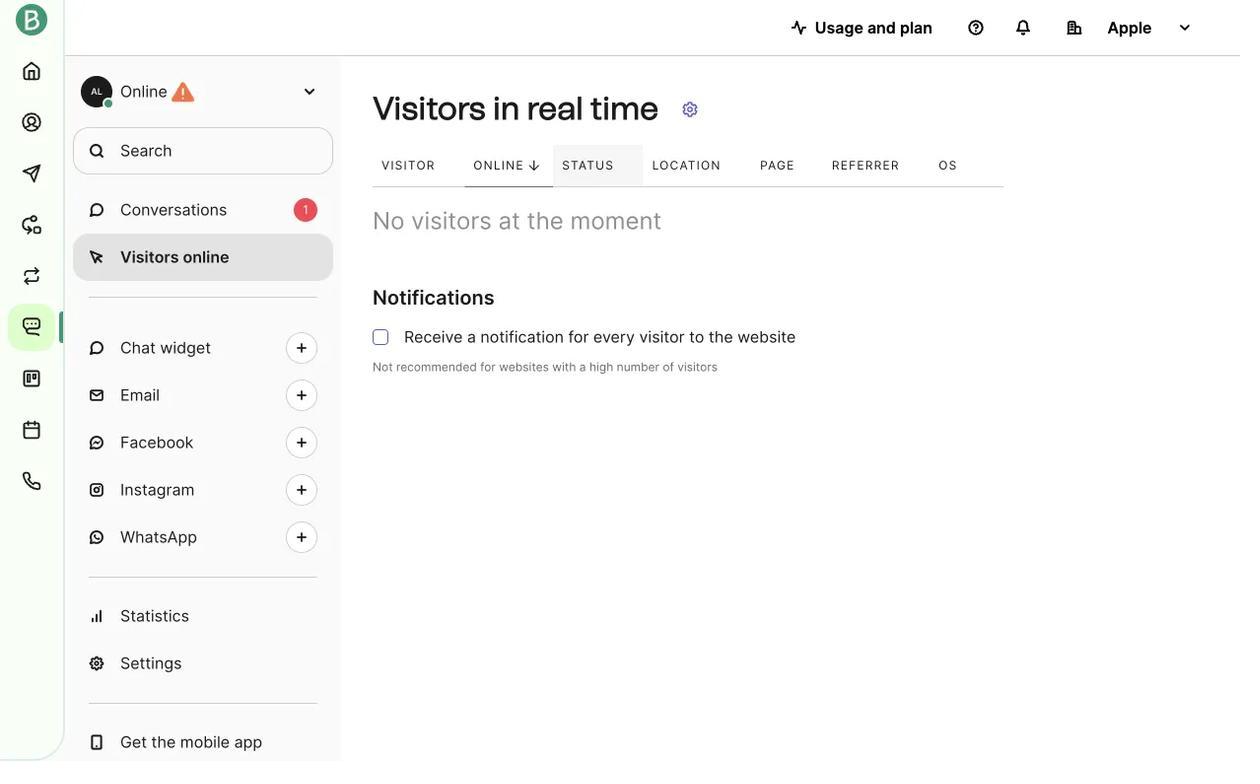 Task type: locate. For each thing, give the bounding box(es) containing it.
get the mobile app
[[120, 733, 262, 752]]

every
[[594, 328, 635, 347]]

the right to
[[709, 328, 734, 347]]

time
[[591, 89, 659, 127]]

visitors down conversations
[[120, 248, 179, 267]]

os button
[[930, 145, 985, 187]]

0 horizontal spatial visitors
[[411, 206, 492, 235]]

whatsapp link
[[73, 514, 333, 561]]

statistics
[[120, 607, 189, 626]]

1 horizontal spatial online
[[474, 159, 525, 173]]

the
[[527, 206, 564, 235], [709, 328, 734, 347], [151, 733, 176, 752]]

high
[[590, 360, 614, 375]]

visitor
[[640, 328, 685, 347]]

settings
[[120, 654, 182, 673]]

1 vertical spatial for
[[481, 360, 496, 375]]

online up at
[[474, 159, 525, 173]]

statistics link
[[73, 593, 333, 640]]

1 horizontal spatial a
[[580, 360, 586, 375]]

notification
[[481, 328, 564, 347]]

visitors in real time
[[373, 89, 659, 127]]

in
[[493, 89, 520, 127]]

visitors
[[411, 206, 492, 235], [678, 360, 718, 375]]

a right receive
[[467, 328, 476, 347]]

no
[[373, 206, 405, 235]]

app
[[234, 733, 262, 752]]

for
[[569, 328, 589, 347], [481, 360, 496, 375]]

no visitors at the moment
[[373, 206, 662, 235]]

al
[[91, 86, 102, 97]]

visitors online link
[[73, 234, 333, 281]]

real
[[527, 89, 583, 127]]

1 horizontal spatial visitors
[[678, 360, 718, 375]]

visitor
[[382, 159, 436, 173]]

0 vertical spatial visitors
[[411, 206, 492, 235]]

receive
[[404, 328, 463, 347]]

1 horizontal spatial visitors
[[373, 89, 486, 127]]

for left 'websites'
[[481, 360, 496, 375]]

search
[[120, 141, 172, 160]]

the right "get"
[[151, 733, 176, 752]]

settings link
[[73, 640, 333, 688]]

status
[[562, 159, 615, 173]]

plan
[[900, 18, 933, 37]]

2 vertical spatial the
[[151, 733, 176, 752]]

the right at
[[527, 206, 564, 235]]

website
[[738, 328, 796, 347]]

visitors right of
[[678, 360, 718, 375]]

at
[[499, 206, 521, 235]]

number
[[617, 360, 660, 375]]

0 vertical spatial a
[[467, 328, 476, 347]]

1 vertical spatial visitors
[[678, 360, 718, 375]]

location
[[653, 159, 722, 173]]

visitors
[[373, 89, 486, 127], [120, 248, 179, 267]]

1
[[303, 203, 309, 217]]

0 vertical spatial visitors
[[373, 89, 486, 127]]

1 vertical spatial online
[[474, 159, 525, 173]]

websites
[[499, 360, 549, 375]]

os
[[939, 159, 958, 173]]

instagram link
[[73, 467, 333, 514]]

a
[[467, 328, 476, 347], [580, 360, 586, 375]]

1 vertical spatial visitors
[[120, 248, 179, 267]]

moment
[[571, 206, 662, 235]]

0 vertical spatial online
[[120, 82, 168, 101]]

0 vertical spatial the
[[527, 206, 564, 235]]

get
[[120, 733, 147, 752]]

visitors left at
[[411, 206, 492, 235]]

visitors up visitor button
[[373, 89, 486, 127]]

0 vertical spatial for
[[569, 328, 589, 347]]

a right with on the top left of the page
[[580, 360, 586, 375]]

visitors online
[[120, 248, 229, 267]]

online inside button
[[474, 159, 525, 173]]

online
[[120, 82, 168, 101], [474, 159, 525, 173]]

location button
[[644, 145, 752, 187]]

1 horizontal spatial the
[[527, 206, 564, 235]]

0 horizontal spatial visitors
[[120, 248, 179, 267]]

1 vertical spatial a
[[580, 360, 586, 375]]

online right al
[[120, 82, 168, 101]]

for up with on the top left of the page
[[569, 328, 589, 347]]

2 horizontal spatial the
[[709, 328, 734, 347]]

0 horizontal spatial for
[[481, 360, 496, 375]]

not recommended for websites with a high number of visitors
[[373, 360, 718, 375]]

facebook
[[120, 433, 194, 452]]



Task type: vqa. For each thing, say whether or not it's contained in the screenshot.
GR in the left of the page
no



Task type: describe. For each thing, give the bounding box(es) containing it.
to
[[690, 328, 705, 347]]

visitors for visitors in real time
[[373, 89, 486, 127]]

page
[[761, 159, 796, 173]]

referrer button
[[824, 145, 930, 187]]

facebook link
[[73, 419, 333, 467]]

and
[[868, 18, 897, 37]]

conversations
[[120, 200, 227, 219]]

visitor button
[[373, 145, 465, 187]]

not
[[373, 360, 393, 375]]

chat widget
[[120, 338, 211, 358]]

of
[[663, 360, 675, 375]]

online button
[[465, 145, 554, 187]]

0 horizontal spatial online
[[120, 82, 168, 101]]

notifications
[[373, 286, 495, 310]]

chat widget link
[[73, 325, 333, 372]]

referrer
[[832, 159, 900, 173]]

apple button
[[1051, 8, 1209, 47]]

visitors for visitors online
[[120, 248, 179, 267]]

email
[[120, 386, 160, 405]]

get the mobile app link
[[73, 719, 333, 761]]

email link
[[73, 372, 333, 419]]

1 horizontal spatial for
[[569, 328, 589, 347]]

usage and plan
[[815, 18, 933, 37]]

search link
[[73, 127, 333, 175]]

receive a notification for every visitor to the website
[[404, 328, 796, 347]]

instagram
[[120, 480, 195, 500]]

online
[[183, 248, 229, 267]]

status button
[[554, 145, 644, 187]]

widget
[[160, 338, 211, 358]]

whatsapp
[[120, 528, 197, 547]]

mobile
[[180, 733, 230, 752]]

0 horizontal spatial the
[[151, 733, 176, 752]]

page button
[[752, 145, 824, 187]]

apple
[[1108, 18, 1153, 37]]

recommended
[[396, 360, 477, 375]]

chat
[[120, 338, 156, 358]]

1 vertical spatial the
[[709, 328, 734, 347]]

with
[[553, 360, 576, 375]]

usage and plan button
[[776, 8, 949, 47]]

0 horizontal spatial a
[[467, 328, 476, 347]]

usage
[[815, 18, 864, 37]]



